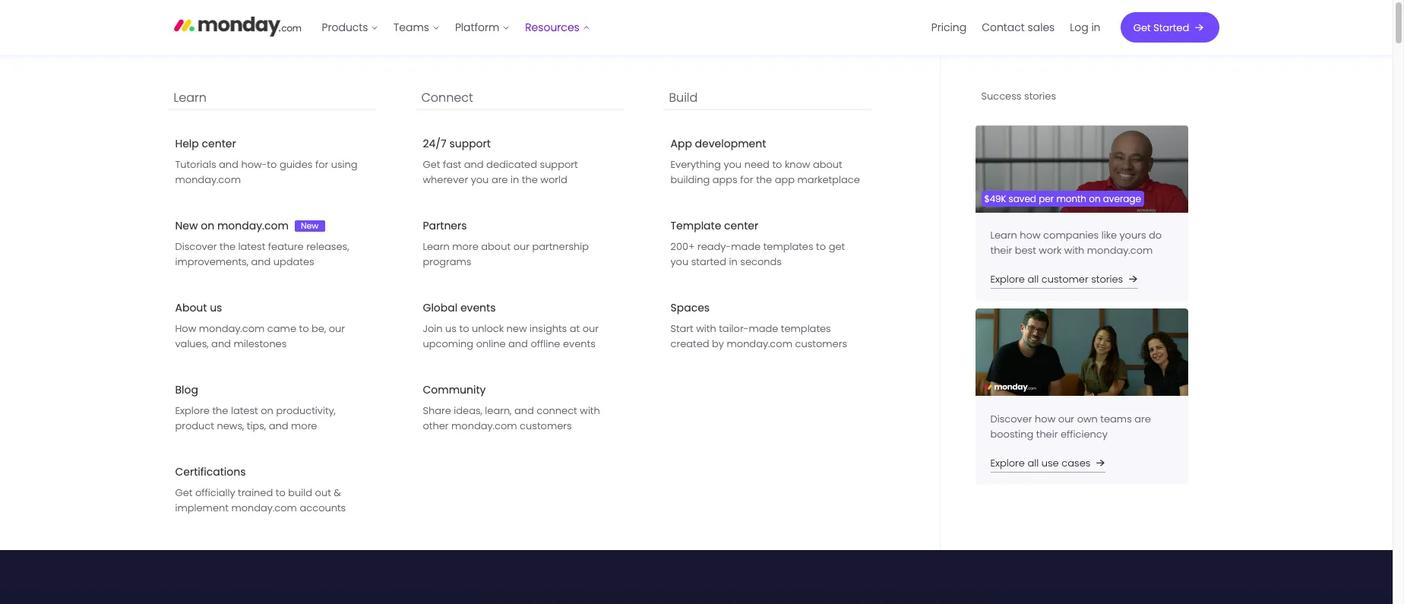 Task type: vqa. For each thing, say whether or not it's contained in the screenshot.


Task type: locate. For each thing, give the bounding box(es) containing it.
community share ideas, learn, and connect with other monday.com customers
[[423, 383, 600, 434]]

you
[[724, 158, 742, 172], [471, 173, 489, 187], [671, 255, 689, 269]]

1 vertical spatial month
[[1057, 192, 1087, 205]]

2 horizontal spatial learn
[[991, 228, 1018, 243]]

customers inside community share ideas, learn, and connect with other monday.com customers
[[520, 419, 572, 434]]

sales left ops
[[929, 385, 957, 401]]

are right own
[[1135, 412, 1151, 426]]

you right wherever
[[471, 173, 489, 187]]

1 horizontal spatial their
[[1037, 427, 1058, 441]]

discover
[[175, 240, 217, 254], [991, 412, 1033, 426]]

templates inside the spaces start with tailor-made templates created by monday.com customers
[[781, 322, 831, 336]]

teams right agile at the bottom right
[[951, 505, 985, 520]]

to left "get"
[[816, 240, 826, 254]]

concept
[[933, 474, 974, 488]]

you inside template center 200+ ready-made templates to get you started in seconds
[[671, 255, 689, 269]]

are
[[492, 173, 508, 187], [1135, 412, 1151, 426]]

and left how-
[[219, 158, 239, 172]]

discover up boosting
[[991, 412, 1033, 426]]

to down aspects
[[1002, 235, 1012, 249]]

and down new
[[509, 337, 528, 351]]

customers for spaces
[[795, 337, 848, 351]]

to up app
[[773, 158, 782, 172]]

events up the unlock
[[461, 301, 496, 316]]

tailor-
[[719, 322, 749, 336]]

center inside template center 200+ ready-made templates to get you started in seconds
[[724, 218, 759, 234]]

2 horizontal spatial you
[[724, 158, 742, 172]]

1 vertical spatial from
[[1065, 339, 1088, 353]]

how inside discover how our own teams are boosting their efficiency
[[1035, 412, 1056, 426]]

1 vertical spatial work
[[174, 331, 212, 355]]

sales inside button
[[1028, 20, 1055, 35]]

2 vertical spatial from
[[1037, 458, 1061, 473]]

launch.
[[989, 474, 1025, 488]]

explore up launch.
[[991, 456, 1025, 470]]

support up 'world'
[[540, 158, 578, 172]]

work down work, at top
[[1039, 243, 1062, 258]]

1 vertical spatial get started
[[197, 393, 266, 410]]

stories right success
[[1025, 89, 1057, 103]]

seconds
[[741, 255, 782, 269]]

insights
[[530, 322, 567, 336]]

1 horizontal spatial center
[[724, 218, 759, 234]]

work down the
[[174, 331, 212, 355]]

1 vertical spatial their
[[1037, 427, 1058, 441]]

register now >
[[880, 64, 970, 81]]

month inside main submenu element
[[1057, 192, 1087, 205]]

from inside work management manage all aspects of work, from strategy to execution.
[[933, 235, 956, 249]]

learn for learn how companies like yours do their best work with monday.com
[[991, 228, 1018, 243]]

yours
[[1120, 228, 1147, 243]]

ops
[[959, 385, 979, 401]]

how
[[1020, 228, 1041, 243], [1035, 412, 1056, 426]]

center up ready-
[[724, 218, 759, 234]]

get right the log in link
[[1134, 20, 1151, 35]]

explore for their
[[991, 272, 1025, 287]]

improvements,
[[175, 255, 248, 269]]

teams right own
[[1101, 412, 1132, 426]]

their inside learn how companies like yours do their best work with monday.com
[[991, 243, 1013, 258]]

online right our
[[622, 64, 658, 81]]

accounts
[[300, 501, 346, 516]]

center up tutorials
[[202, 136, 236, 152]]

2 vertical spatial in
[[729, 255, 738, 269]]

get
[[1134, 20, 1151, 35], [423, 158, 440, 172], [197, 393, 219, 410], [175, 486, 193, 500]]

1 vertical spatial in
[[511, 173, 519, 187]]

all left the your
[[340, 301, 359, 325]]

0 vertical spatial how
[[1020, 228, 1041, 243]]

1 horizontal spatial by
[[712, 337, 724, 351]]

1 horizontal spatial teams
[[951, 505, 985, 520]]

to up upcoming
[[459, 322, 469, 336]]

how for their
[[1035, 412, 1056, 426]]

1 list from the left
[[0, 0, 1393, 604]]

to down the streamline at bottom
[[957, 354, 967, 369]]

about inside 'app development everything you need to know about building apps for the app marketplace'
[[813, 158, 843, 172]]

1 vertical spatial sales
[[1007, 339, 1032, 353]]

0 horizontal spatial in
[[511, 173, 519, 187]]

monday.com down like
[[1088, 243, 1153, 258]]

1 vertical spatial are
[[1135, 412, 1151, 426]]

dedicated
[[487, 158, 537, 172]]

explore all use cases
[[991, 456, 1091, 470]]

online down the unlock
[[476, 337, 506, 351]]

your
[[363, 301, 400, 325]]

sales for ops
[[929, 385, 957, 401]]

&
[[334, 486, 341, 500]]

to
[[916, 157, 928, 174], [267, 158, 277, 172], [773, 158, 782, 172], [1002, 235, 1012, 249], [816, 240, 826, 254], [299, 322, 309, 336], [459, 322, 469, 336], [957, 354, 967, 369], [977, 474, 987, 488], [276, 486, 286, 500]]

you inside the 24/7 support get fast and dedicated support wherever you are in the world
[[471, 173, 489, 187]]

0 horizontal spatial support
[[450, 136, 491, 152]]

sales right contact
[[1028, 20, 1055, 35]]

monday.com inside 'certifications get officially trained to build out & implement monday.com accounts'
[[231, 501, 297, 516]]

latest inside discover the latest feature releases, improvements, and updates
[[238, 240, 266, 254]]

by down the tailor-
[[712, 337, 724, 351]]

and inside the 24/7 support get fast and dedicated support wherever you are in the world
[[464, 158, 484, 172]]

1 vertical spatial how
[[1035, 412, 1056, 426]]

0 horizontal spatial stories
[[1025, 89, 1057, 103]]

for down need
[[741, 173, 754, 187]]

to left guides
[[267, 158, 277, 172]]

0 horizontal spatial learn
[[174, 89, 207, 106]]

stories right the customer on the right top
[[1092, 272, 1124, 287]]

2 vertical spatial you
[[671, 255, 689, 269]]

0 vertical spatial sales
[[933, 316, 969, 335]]

us up upcoming
[[445, 322, 457, 336]]

0 vertical spatial work
[[1039, 243, 1062, 258]]

the up close.
[[988, 339, 1004, 353]]

0 horizontal spatial month
[[430, 64, 472, 81]]

our inside about us how monday.com came to be, our values, and milestones
[[329, 322, 345, 336]]

in inside the 24/7 support get fast and dedicated support wherever you are in the world
[[511, 173, 519, 187]]

manage
[[933, 220, 974, 234]]

1 month left until elevate ✨ our online conference hits screens dec 14th
[[423, 64, 862, 81]]

learn inside learn how companies like yours do their best work with monday.com
[[991, 228, 1018, 243]]

how down account managers
[[1035, 412, 1056, 426]]

on up the "improvements,"
[[201, 218, 214, 234]]

the down dedicated
[[522, 173, 538, 187]]

1 vertical spatial us
[[445, 322, 457, 336]]

the
[[174, 301, 203, 325]]

0 vertical spatial made
[[731, 240, 761, 254]]

1 vertical spatial made
[[749, 322, 779, 336]]

explore up the product
[[175, 404, 210, 418]]

sales inside "sales crm streamline the sales cycle, from lead to close."
[[1007, 339, 1032, 353]]

0 horizontal spatial online
[[476, 337, 506, 351]]

get inside the 24/7 support get fast and dedicated support wherever you are in the world
[[423, 158, 440, 172]]

connect
[[421, 89, 473, 106]]

no
[[174, 432, 187, 446]]

0 horizontal spatial get started
[[197, 393, 266, 410]]

use
[[1042, 456, 1059, 470]]

1 horizontal spatial get started
[[1134, 20, 1190, 35]]

and up offline
[[544, 301, 577, 325]]

from
[[933, 235, 956, 249], [1065, 339, 1088, 353], [1037, 458, 1061, 473]]

all left use
[[1028, 456, 1039, 470]]

all for use
[[1028, 456, 1039, 470]]

0 vertical spatial from
[[933, 235, 956, 249]]

monday.com down the tailor-
[[727, 337, 793, 351]]

by inside the platform where all your processes, tools, and teams work together, powered by monday products.
[[374, 331, 394, 355]]

0 horizontal spatial products
[[322, 20, 368, 35]]

0 vertical spatial teams
[[582, 301, 635, 325]]

products for products
[[322, 20, 368, 35]]

0 horizontal spatial new
[[175, 218, 198, 234]]

0 vertical spatial customers
[[795, 337, 848, 351]]

more down productivity,
[[291, 419, 317, 434]]

with right connect
[[580, 404, 600, 418]]

1 vertical spatial started
[[222, 393, 266, 410]]

0 horizontal spatial you
[[471, 173, 489, 187]]

in right log
[[1092, 20, 1101, 35]]

using
[[331, 158, 358, 172]]

monday.com logo image
[[174, 10, 302, 42]]

main submenu element
[[0, 55, 1393, 551]]

boosting
[[991, 427, 1034, 441]]

to inside 'certifications get officially trained to build out & implement monday.com accounts'
[[276, 486, 286, 500]]

0 vertical spatial about
[[813, 158, 843, 172]]

sales
[[1028, 20, 1055, 35], [1007, 339, 1032, 353]]

1 horizontal spatial new
[[301, 219, 319, 232]]

work
[[933, 197, 967, 216]]

about
[[813, 158, 843, 172], [481, 240, 511, 254]]

the down need
[[756, 173, 772, 187]]

0 horizontal spatial discover
[[175, 240, 217, 254]]

1 horizontal spatial support
[[540, 158, 578, 172]]

new
[[175, 218, 198, 234], [301, 219, 319, 232]]

certifications get officially trained to build out & implement monday.com accounts
[[175, 465, 346, 516]]

execution.
[[1015, 235, 1064, 249]]

to inside 'app development everything you need to know about building apps for the app marketplace'
[[773, 158, 782, 172]]

1 vertical spatial center
[[724, 218, 759, 234]]

you up apps
[[724, 158, 742, 172]]

at
[[570, 322, 580, 336]]

monday.com down tutorials
[[175, 173, 241, 187]]

discover for discover the latest feature releases, improvements, and updates
[[175, 240, 217, 254]]

1 horizontal spatial work
[[1039, 243, 1062, 258]]

us inside about us how monday.com came to be, our values, and milestones
[[210, 301, 222, 316]]

started for the leftmost get started button
[[222, 393, 266, 410]]

monday.com up milestones
[[199, 322, 265, 336]]

you for template center
[[671, 255, 689, 269]]

products for products to power every team
[[859, 157, 912, 174]]

pricing link
[[924, 15, 975, 40]]

sales inside "sales crm streamline the sales cycle, from lead to close."
[[933, 316, 969, 335]]

✨
[[578, 64, 593, 81]]

learn inside partners learn more about our partnership programs
[[423, 240, 450, 254]]

created
[[671, 337, 710, 351]]

and inside about us how monday.com came to be, our values, and milestones
[[211, 337, 231, 351]]

1 horizontal spatial learn
[[423, 240, 450, 254]]

for inside help center tutorials and how-to guides for using monday.com
[[315, 158, 329, 172]]

monday.com up discover the latest feature releases, improvements, and updates
[[217, 218, 289, 234]]

1 horizontal spatial about
[[813, 158, 843, 172]]

and right fast
[[464, 158, 484, 172]]

discover the latest feature releases, improvements, and updates
[[175, 240, 349, 269]]

monday.com down trained
[[231, 501, 297, 516]]

1 horizontal spatial events
[[563, 337, 596, 351]]

build
[[288, 486, 312, 500]]

teams link
[[386, 15, 448, 40]]

about us how monday.com came to be, our values, and milestones
[[175, 301, 345, 351]]

all down best
[[1028, 272, 1039, 287]]

together,
[[217, 331, 291, 355]]

about left partnership
[[481, 240, 511, 254]]

1 horizontal spatial customers
[[795, 337, 848, 351]]

all for customer
[[1028, 272, 1039, 287]]

2 horizontal spatial with
[[1065, 243, 1085, 258]]

monday.com down learn,
[[452, 419, 517, 434]]

and right values, on the bottom left of the page
[[211, 337, 231, 351]]

made for spaces
[[749, 322, 779, 336]]

for left using
[[315, 158, 329, 172]]

their up use
[[1037, 427, 1058, 441]]

get left fast
[[423, 158, 440, 172]]

0 vertical spatial discover
[[175, 240, 217, 254]]

1 vertical spatial more
[[291, 419, 317, 434]]

from inside "sales crm streamline the sales cycle, from lead to close."
[[1065, 339, 1088, 353]]

learn up help
[[174, 89, 207, 106]]

with inside the spaces start with tailor-made templates created by monday.com customers
[[696, 322, 717, 336]]

0 horizontal spatial from
[[933, 235, 956, 249]]

start
[[671, 322, 694, 336]]

and down the "feature" at the top left of page
[[251, 255, 271, 269]]

our left partnership
[[514, 240, 530, 254]]

0 vertical spatial explore
[[991, 272, 1025, 287]]

2 list from the left
[[924, 0, 1109, 55]]

made inside the spaces start with tailor-made templates created by monday.com customers
[[749, 322, 779, 336]]

1 vertical spatial explore
[[175, 404, 210, 418]]

list containing pricing
[[924, 0, 1109, 55]]

0 vertical spatial latest
[[238, 240, 266, 254]]

0 vertical spatial in
[[1092, 20, 1101, 35]]

1 vertical spatial latest
[[231, 404, 258, 418]]

community
[[423, 383, 486, 398]]

now
[[934, 64, 961, 81]]

1 vertical spatial stories
[[1092, 272, 1124, 287]]

0 horizontal spatial customers
[[520, 419, 572, 434]]

the up news,
[[212, 404, 228, 418]]

app development everything you need to know about building apps for the app marketplace
[[671, 136, 860, 187]]

how up best
[[1020, 228, 1041, 243]]

are down dedicated
[[492, 173, 508, 187]]

get inside 'certifications get officially trained to build out & implement monday.com accounts'
[[175, 486, 193, 500]]

explore
[[991, 272, 1025, 287], [175, 404, 210, 418], [991, 456, 1025, 470]]

ready-
[[698, 240, 731, 254]]

customers for community
[[520, 419, 572, 434]]

discover up the "improvements,"
[[175, 240, 217, 254]]

on inside blog explore the latest on productivity, product news, tips, and more
[[261, 404, 274, 418]]

strategy
[[959, 235, 999, 249]]

products left 'teams'
[[322, 20, 368, 35]]

1 vertical spatial get started button
[[174, 383, 305, 420]]

events down at
[[563, 337, 596, 351]]

learn up best
[[991, 228, 1018, 243]]

center inside help center tutorials and how-to guides for using monday.com
[[202, 136, 236, 152]]

all inside accept all cookies button
[[1192, 119, 1204, 133]]

with inside community share ideas, learn, and connect with other monday.com customers
[[580, 404, 600, 418]]

latest up tips, on the left of page
[[231, 404, 258, 418]]

1 vertical spatial templates
[[781, 322, 831, 336]]

average
[[1103, 192, 1142, 205]]

needed
[[246, 432, 284, 446]]

made inside template center 200+ ready-made templates to get you started in seconds
[[731, 240, 761, 254]]

1 horizontal spatial stories
[[1092, 272, 1124, 287]]

to down better
[[977, 474, 987, 488]]

0 vertical spatial support
[[450, 136, 491, 152]]

and inside the platform where all your processes, tools, and teams work together, powered by monday products.
[[544, 301, 577, 325]]

how inside learn how companies like yours do their best work with monday.com
[[1020, 228, 1041, 243]]

0 vertical spatial sales
[[1028, 20, 1055, 35]]

month right per
[[1057, 192, 1087, 205]]

0 vertical spatial get started
[[1134, 20, 1190, 35]]

our right be,
[[329, 322, 345, 336]]

discover inside discover how our own teams are boosting their efficiency
[[991, 412, 1033, 426]]

products inside products link
[[322, 20, 368, 35]]

1 vertical spatial events
[[563, 337, 596, 351]]

conference
[[661, 64, 731, 81]]

ship
[[933, 458, 954, 473]]

0 vertical spatial started
[[1154, 20, 1190, 35]]

0 vertical spatial online
[[622, 64, 658, 81]]

get up the product
[[197, 393, 219, 410]]

work inside the platform where all your processes, tools, and teams work together, powered by monday products.
[[174, 331, 212, 355]]

app
[[671, 136, 692, 152]]

more up programs
[[453, 240, 479, 254]]

sales for crm
[[933, 316, 969, 335]]

2 horizontal spatial teams
[[1101, 412, 1132, 426]]

and left ✦
[[269, 419, 288, 434]]

about
[[175, 301, 207, 316]]

0 vertical spatial us
[[210, 301, 222, 316]]

2 vertical spatial with
[[580, 404, 600, 418]]

all up the strategy
[[976, 220, 988, 234]]

from down manage
[[933, 235, 956, 249]]

made down seconds
[[749, 322, 779, 336]]

started inside main "element"
[[1154, 20, 1190, 35]]

0 vertical spatial more
[[453, 240, 479, 254]]

1 horizontal spatial us
[[445, 322, 457, 336]]

month up 'connect'
[[430, 64, 472, 81]]

templates inside template center 200+ ready-made templates to get you started in seconds
[[764, 240, 814, 254]]

24/7
[[423, 136, 447, 152]]

list containing learn
[[0, 0, 1393, 604]]

by
[[374, 331, 394, 355], [712, 337, 724, 351]]

templates right the tailor-
[[781, 322, 831, 336]]

with down companies in the top right of the page
[[1065, 243, 1085, 258]]

our right at
[[583, 322, 599, 336]]

0 horizontal spatial work
[[174, 331, 212, 355]]

1 horizontal spatial get started button
[[1121, 12, 1220, 43]]

events
[[461, 301, 496, 316], [563, 337, 596, 351]]

where
[[284, 301, 335, 325]]

with up created at the bottom of page
[[696, 322, 717, 336]]

customers inside the spaces start with tailor-made templates created by monday.com customers
[[795, 337, 848, 351]]

0 horizontal spatial teams
[[582, 301, 635, 325]]

us right about
[[210, 301, 222, 316]]

efficency image
[[976, 309, 1188, 396]]

0 vertical spatial center
[[202, 136, 236, 152]]

you down 200+
[[671, 255, 689, 269]]

to inside "sales crm streamline the sales cycle, from lead to close."
[[957, 354, 967, 369]]

in for 24/7 support
[[511, 173, 519, 187]]

our left own
[[1059, 412, 1075, 426]]

list
[[0, 0, 1393, 604], [924, 0, 1109, 55]]

about up marketplace
[[813, 158, 843, 172]]

in inside template center 200+ ready-made templates to get you started in seconds
[[729, 255, 738, 269]]

1 vertical spatial you
[[471, 173, 489, 187]]

products left power
[[859, 157, 912, 174]]

0 vertical spatial templates
[[764, 240, 814, 254]]

discover inside discover the latest feature releases, improvements, and updates
[[175, 240, 217, 254]]

0 vertical spatial you
[[724, 158, 742, 172]]

building
[[671, 173, 710, 187]]

resources
[[525, 20, 580, 35]]

0 horizontal spatial their
[[991, 243, 1013, 258]]

for up programs
[[418, 170, 486, 237]]

new for new
[[301, 219, 319, 232]]

1 vertical spatial customers
[[520, 419, 572, 434]]

0 horizontal spatial started
[[222, 393, 266, 410]]

in down ready-
[[729, 255, 738, 269]]

on up tips, on the left of page
[[261, 404, 274, 418]]

our
[[514, 240, 530, 254], [329, 322, 345, 336], [583, 322, 599, 336], [1059, 412, 1075, 426]]

made for template center
[[731, 240, 761, 254]]

from inside "dev ship better products, from concept to launch."
[[1037, 458, 1061, 473]]

work
[[1039, 243, 1062, 258], [174, 331, 212, 355]]

1 vertical spatial sales
[[929, 385, 957, 401]]

made
[[731, 240, 761, 254], [749, 322, 779, 336]]

their left best
[[991, 243, 1013, 258]]

how for best
[[1020, 228, 1041, 243]]

customers
[[795, 337, 848, 351], [520, 419, 572, 434]]

monday
[[399, 331, 469, 355]]

made up seconds
[[731, 240, 761, 254]]

dev ship better products, from concept to launch.
[[933, 436, 1061, 488]]

marketplace
[[798, 173, 860, 187]]

0 horizontal spatial about
[[481, 240, 511, 254]]

all inside explore all customer stories link
[[1028, 272, 1039, 287]]

blog explore the latest on productivity, product news, tips, and more
[[175, 383, 336, 434]]

teams right at
[[582, 301, 635, 325]]

all inside explore all use cases link
[[1028, 456, 1039, 470]]

0 vertical spatial their
[[991, 243, 1013, 258]]

upcoming
[[423, 337, 474, 351]]

0 vertical spatial stories
[[1025, 89, 1057, 103]]

0 horizontal spatial are
[[492, 173, 508, 187]]

cycle,
[[1035, 339, 1062, 353]]

0 vertical spatial products
[[322, 20, 368, 35]]

1 horizontal spatial more
[[453, 240, 479, 254]]

log in link
[[1063, 15, 1109, 40]]

us inside global events join us to unlock new insights at our upcoming online and offline events
[[445, 322, 457, 336]]

$49k
[[985, 192, 1007, 205]]

from left cases
[[1037, 458, 1061, 473]]

spaces start with tailor-made templates created by monday.com customers
[[671, 301, 848, 351]]

new up the "improvements,"
[[175, 218, 198, 234]]

1 horizontal spatial are
[[1135, 412, 1151, 426]]

get started
[[1134, 20, 1190, 35], [197, 393, 266, 410]]

get up implement
[[175, 486, 193, 500]]

1 horizontal spatial you
[[671, 255, 689, 269]]

you inside 'app development everything you need to know about building apps for the app marketplace'
[[724, 158, 742, 172]]

0 horizontal spatial by
[[374, 331, 394, 355]]

1 horizontal spatial with
[[696, 322, 717, 336]]

2 horizontal spatial in
[[1092, 20, 1101, 35]]



Task type: describe. For each thing, give the bounding box(es) containing it.
programs
[[423, 255, 472, 269]]

with inside learn how companies like yours do their best work with monday.com
[[1065, 243, 1085, 258]]

discover how our own teams are boosting their efficiency
[[991, 412, 1151, 441]]

the inside the 24/7 support get fast and dedicated support wherever you are in the world
[[522, 173, 538, 187]]

started for top get started button
[[1154, 20, 1190, 35]]

operations
[[1132, 266, 1190, 281]]

templates for spaces
[[781, 322, 831, 336]]

out
[[315, 486, 331, 500]]

certifications
[[175, 465, 246, 480]]

share
[[423, 404, 451, 418]]

came
[[267, 322, 296, 336]]

and inside blog explore the latest on productivity, product news, tips, and more
[[269, 419, 288, 434]]

1 horizontal spatial online
[[622, 64, 658, 81]]

work.
[[497, 170, 630, 237]]

on left average
[[1089, 192, 1101, 205]]

the inside "sales crm streamline the sales cycle, from lead to close."
[[988, 339, 1004, 353]]

all inside the platform where all your processes, tools, and teams work together, powered by monday products.
[[340, 301, 359, 325]]

explore inside blog explore the latest on productivity, product news, tips, and more
[[175, 404, 210, 418]]

teams
[[394, 20, 429, 35]]

all inside work management manage all aspects of work, from strategy to execution.
[[976, 220, 988, 234]]

more inside partners learn more about our partnership programs
[[453, 240, 479, 254]]

our inside partners learn more about our partnership programs
[[514, 240, 530, 254]]

explore for boosting
[[991, 456, 1025, 470]]

build
[[669, 89, 698, 106]]

monday.com inside community share ideas, learn, and connect with other monday.com customers
[[452, 419, 517, 434]]

by inside the spaces start with tailor-made templates created by monday.com customers
[[712, 337, 724, 351]]

started
[[691, 255, 727, 269]]

to inside "dev ship better products, from concept to launch."
[[977, 474, 987, 488]]

platform
[[208, 301, 280, 325]]

monday.com inside about us how monday.com came to be, our values, and milestones
[[199, 322, 265, 336]]

success stories
[[982, 89, 1057, 103]]

unlimited
[[308, 432, 354, 446]]

online inside global events join us to unlock new insights at our upcoming online and offline events
[[476, 337, 506, 351]]

✦
[[292, 432, 300, 446]]

0 vertical spatial get started button
[[1121, 12, 1220, 43]]

24/7 support get fast and dedicated support wherever you are in the world
[[423, 136, 578, 187]]

productivity,
[[276, 404, 336, 418]]

processes,
[[404, 301, 492, 325]]

trained
[[238, 486, 273, 500]]

0 horizontal spatial events
[[461, 301, 496, 316]]

partners
[[423, 218, 467, 234]]

built for everyone.
[[174, 224, 618, 292]]

milestones
[[234, 337, 287, 351]]

help center tutorials and how-to guides for using monday.com
[[175, 136, 358, 187]]

products link
[[314, 15, 386, 40]]

template center 200+ ready-made templates to get you started in seconds
[[671, 218, 845, 269]]

are inside discover how our own teams are boosting their efficiency
[[1135, 412, 1151, 426]]

like
[[1102, 228, 1117, 243]]

close.
[[970, 354, 998, 369]]

product
[[175, 419, 214, 434]]

more inside blog explore the latest on productivity, product news, tips, and more
[[291, 419, 317, 434]]

nissan image
[[976, 125, 1188, 213]]

plan
[[420, 432, 442, 446]]

learn for learn
[[174, 89, 207, 106]]

the inside 'app development everything you need to know about building apps for the app marketplace'
[[756, 173, 772, 187]]

unlock
[[472, 322, 504, 336]]

and inside global events join us to unlock new insights at our upcoming online and offline events
[[509, 337, 528, 351]]

hp asset dark bg image
[[0, 591, 1393, 604]]

for inside 'app development everything you need to know about building apps for the app marketplace'
[[741, 173, 754, 187]]

to inside work management manage all aspects of work, from strategy to execution.
[[1002, 235, 1012, 249]]

14th
[[836, 64, 859, 81]]

to inside template center 200+ ready-made templates to get you started in seconds
[[816, 240, 826, 254]]

>
[[964, 64, 970, 81]]

teams inside the platform where all your processes, tools, and teams work together, powered by monday products.
[[582, 301, 635, 325]]

account
[[1000, 385, 1044, 401]]

everything
[[671, 158, 721, 172]]

explore all use cases link
[[991, 454, 1109, 473]]

latest inside blog explore the latest on productivity, product news, tips, and more
[[231, 404, 258, 418]]

lead
[[933, 354, 955, 369]]

accept all cookies dialog
[[0, 100, 1393, 152]]

hits
[[734, 64, 755, 81]]

platform
[[455, 20, 500, 35]]

accept all cookies button
[[1140, 112, 1259, 140]]

know
[[785, 158, 811, 172]]

how
[[175, 322, 196, 336]]

success
[[982, 89, 1022, 103]]

per
[[1039, 192, 1054, 205]]

are inside the 24/7 support get fast and dedicated support wherever you are in the world
[[492, 173, 508, 187]]

1
[[423, 64, 428, 81]]

new on monday.com
[[175, 218, 289, 234]]

best
[[1015, 243, 1037, 258]]

our
[[597, 64, 618, 81]]

other
[[423, 419, 449, 434]]

you for 24/7 support
[[471, 173, 489, 187]]

and inside discover the latest feature releases, improvements, and updates
[[251, 255, 271, 269]]

until
[[498, 64, 526, 81]]

partners learn more about our partnership programs
[[423, 218, 589, 269]]

updates
[[273, 255, 314, 269]]

log
[[1070, 20, 1089, 35]]

agile
[[922, 505, 948, 520]]

list inside main "element"
[[924, 0, 1109, 55]]

companies
[[1044, 228, 1099, 243]]

template
[[671, 218, 722, 234]]

0 vertical spatial month
[[430, 64, 472, 81]]

contact
[[982, 20, 1025, 35]]

and inside help center tutorials and how-to guides for using monday.com
[[219, 158, 239, 172]]

discover for discover how our own teams are boosting their efficiency
[[991, 412, 1033, 426]]

creative
[[1066, 266, 1110, 281]]

tutorials
[[175, 158, 216, 172]]

the inside blog explore the latest on productivity, product news, tips, and more
[[212, 404, 228, 418]]

our inside global events join us to unlock new insights at our upcoming online and offline events
[[583, 322, 599, 336]]

about inside partners learn more about our partnership programs
[[481, 240, 511, 254]]

blog
[[175, 383, 198, 398]]

aspects
[[990, 220, 1029, 234]]

and inside community share ideas, learn, and connect with other monday.com customers
[[515, 404, 534, 418]]

templates for template center
[[764, 240, 814, 254]]

feature
[[268, 240, 304, 254]]

to inside help center tutorials and how-to guides for using monday.com
[[267, 158, 277, 172]]

do
[[1149, 228, 1162, 243]]

their inside discover how our own teams are boosting their efficiency
[[1037, 427, 1058, 441]]

products to power every team
[[859, 157, 1041, 174]]

for up where
[[295, 224, 362, 292]]

apps
[[713, 173, 738, 187]]

sales ops
[[929, 385, 979, 401]]

our inside discover how our own teams are boosting their efficiency
[[1059, 412, 1075, 426]]

monday.com inside learn how companies like yours do their best work with monday.com
[[1088, 243, 1153, 258]]

accept
[[1152, 119, 1189, 133]]

on left free
[[382, 432, 394, 446]]

be,
[[312, 322, 326, 336]]

the inside discover the latest feature releases, improvements, and updates
[[220, 240, 236, 254]]

center for template center
[[724, 218, 759, 234]]

account managers
[[1000, 385, 1102, 401]]

contact sales button
[[975, 15, 1063, 40]]

to left power
[[916, 157, 928, 174]]

time
[[357, 432, 379, 446]]

monday.com inside the spaces start with tailor-made templates created by monday.com customers
[[727, 337, 793, 351]]

all for cookies
[[1192, 119, 1204, 133]]

join
[[423, 322, 443, 336]]

main element
[[0, 0, 1393, 604]]

platform link
[[448, 15, 518, 40]]

0 horizontal spatial get started button
[[174, 383, 305, 420]]

how-
[[241, 158, 267, 172]]

2 vertical spatial teams
[[951, 505, 985, 520]]

releases,
[[306, 240, 349, 254]]

left
[[475, 64, 495, 81]]

center for help center
[[202, 136, 236, 152]]

teams inside discover how our own teams are boosting their efficiency
[[1101, 412, 1132, 426]]

monday.com inside help center tutorials and how-to guides for using monday.com
[[175, 173, 241, 187]]

power
[[931, 157, 969, 174]]

cookies
[[1207, 119, 1247, 133]]

work inside learn how companies like yours do their best work with monday.com
[[1039, 243, 1062, 258]]

products.
[[474, 331, 551, 355]]

screens
[[758, 64, 805, 81]]

new for new on monday.com
[[175, 218, 198, 234]]

work,
[[1044, 220, 1069, 234]]

products,
[[989, 458, 1035, 473]]

register now > link
[[880, 64, 970, 81]]

in for template center
[[729, 255, 738, 269]]

get started inside main "element"
[[1134, 20, 1190, 35]]

to inside about us how monday.com came to be, our values, and milestones
[[299, 322, 309, 336]]

designed for work.
[[174, 170, 630, 237]]

to inside global events join us to unlock new insights at our upcoming online and offline events
[[459, 322, 469, 336]]

help
[[175, 136, 199, 152]]

1 vertical spatial support
[[540, 158, 578, 172]]

officially
[[195, 486, 235, 500]]

guides
[[280, 158, 313, 172]]

elevate
[[529, 64, 575, 81]]



